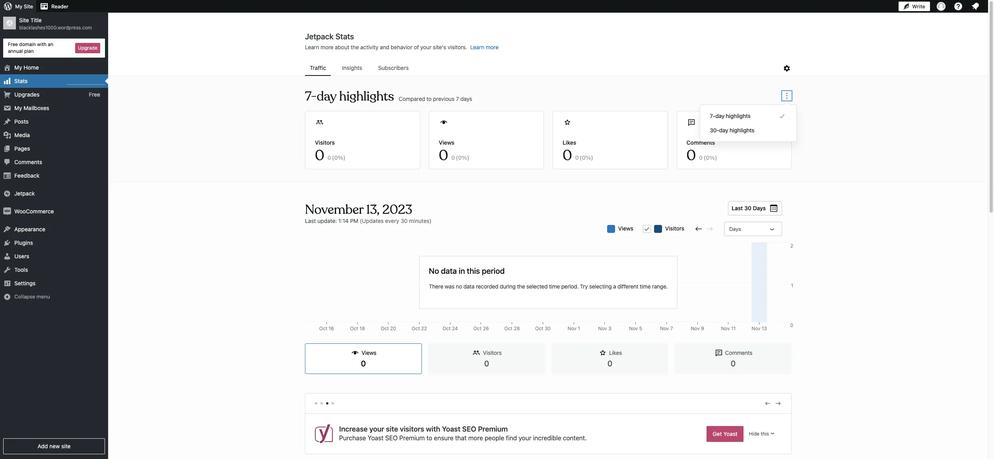 Task type: locate. For each thing, give the bounding box(es) containing it.
4 ( from the left
[[704, 154, 706, 161]]

0 inside visitors 0
[[484, 359, 489, 368]]

likes inside likes 0 0 ( 0 %)
[[563, 139, 577, 146]]

my for my site
[[15, 3, 22, 10]]

with
[[37, 41, 47, 47], [426, 425, 440, 434]]

0 vertical spatial site
[[386, 425, 398, 434]]

this inside button
[[761, 431, 769, 437]]

feedback
[[14, 172, 39, 179]]

more down the jetpack stats
[[321, 44, 334, 51]]

your
[[421, 44, 432, 51], [370, 425, 384, 434], [519, 435, 532, 442]]

1 ( from the left
[[332, 154, 334, 161]]

30 for oct
[[545, 326, 551, 332]]

pages link
[[0, 142, 108, 155]]

1 vertical spatial img image
[[3, 207, 11, 215]]

1 horizontal spatial free
[[89, 91, 100, 98]]

0 horizontal spatial likes
[[563, 139, 577, 146]]

0 vertical spatial to
[[427, 95, 432, 102]]

0 vertical spatial views
[[439, 139, 455, 146]]

1 vertical spatial 7-day highlights
[[710, 113, 751, 119]]

(
[[332, 154, 334, 161], [456, 154, 458, 161], [580, 154, 582, 161], [704, 154, 706, 161]]

settings
[[14, 280, 36, 287]]

30 left "nov 1"
[[545, 326, 551, 332]]

2 horizontal spatial yoast
[[724, 431, 738, 437]]

menu containing traffic
[[305, 61, 782, 76]]

likes for likes 0 0 ( 0 %)
[[563, 139, 577, 146]]

comments for comments 0
[[725, 350, 753, 356]]

days inside button
[[753, 205, 766, 212]]

1 horizontal spatial 7-day highlights
[[710, 113, 751, 119]]

1 vertical spatial data
[[464, 283, 475, 290]]

posts link
[[0, 115, 108, 128]]

1 horizontal spatial more
[[468, 435, 483, 442]]

1 vertical spatial comments
[[14, 159, 42, 165]]

( inside visitors 0 0 ( 0 %)
[[332, 154, 334, 161]]

2 vertical spatial day
[[719, 127, 729, 134]]

none checkbox inside jetpack stats main content
[[643, 225, 651, 233]]

premium
[[400, 435, 425, 442]]

reader
[[51, 3, 68, 10]]

0 horizontal spatial days
[[730, 226, 741, 232]]

1 time from the left
[[549, 283, 560, 290]]

nov left 5
[[629, 326, 638, 332]]

visitors for visitors
[[665, 225, 685, 232]]

1 oct from the left
[[319, 326, 327, 332]]

1 vertical spatial free
[[89, 91, 100, 98]]

yoast left seo
[[368, 435, 384, 442]]

1 vertical spatial days
[[730, 226, 741, 232]]

7 left 'days'
[[456, 95, 459, 102]]

0 vertical spatial highlights
[[339, 88, 394, 105]]

3 nov from the left
[[629, 326, 638, 332]]

help image
[[954, 2, 964, 11]]

nov for nov 9
[[691, 326, 700, 332]]

1 vertical spatial 30
[[401, 218, 408, 224]]

1 horizontal spatial visitors
[[483, 350, 502, 356]]

7-day highlights inside jetpack stats main content
[[305, 88, 394, 105]]

7 oct from the left
[[505, 326, 513, 332]]

13,
[[366, 202, 380, 218]]

7 nov from the left
[[752, 326, 761, 332]]

free up annual plan
[[8, 41, 18, 47]]

1 horizontal spatial 1
[[791, 283, 794, 289]]

30
[[745, 205, 752, 212], [401, 218, 408, 224], [545, 326, 551, 332]]

30 inside last 30 days button
[[745, 205, 752, 212]]

1 vertical spatial visitors
[[665, 225, 685, 232]]

my site
[[15, 3, 33, 10]]

1 vertical spatial last
[[305, 218, 316, 224]]

menu
[[305, 61, 782, 76]]

my inside my site 'link'
[[15, 3, 22, 10]]

100,000 right 13
[[775, 326, 794, 332]]

img image left jetpack
[[3, 190, 11, 198]]

visitors for visitors 0
[[483, 350, 502, 356]]

your right the find
[[519, 435, 532, 442]]

oct left 18
[[350, 326, 358, 332]]

my for my home
[[14, 64, 22, 71]]

1 vertical spatial day
[[716, 113, 725, 119]]

0 vertical spatial my
[[15, 3, 22, 10]]

( for views 0 0 ( 0 %)
[[456, 154, 458, 161]]

learn more link
[[470, 44, 499, 51]]

likes 0 0 ( 0 %)
[[563, 139, 594, 165]]

%)
[[338, 154, 346, 161], [462, 154, 470, 161], [586, 154, 594, 161], [710, 154, 717, 161]]

find
[[506, 435, 517, 442]]

to left previous
[[427, 95, 432, 102]]

30 right every
[[401, 218, 408, 224]]

users link
[[0, 250, 108, 263]]

1 vertical spatial site
[[61, 443, 71, 450]]

7-day highlights button
[[710, 111, 787, 121]]

jetpack
[[14, 190, 35, 197]]

day up "30-"
[[716, 113, 725, 119]]

oct 28
[[505, 326, 520, 332]]

your right 'of'
[[421, 44, 432, 51]]

2 nov from the left
[[598, 326, 607, 332]]

nov left 9
[[691, 326, 700, 332]]

every
[[385, 218, 399, 224]]

highlights down 7-day highlights button on the top right
[[730, 127, 755, 134]]

comments inside 'link'
[[14, 159, 42, 165]]

ensure
[[434, 435, 454, 442]]

nov for nov 7
[[660, 326, 669, 332]]

2 vertical spatial my
[[14, 104, 22, 111]]

yoast up ensure
[[442, 425, 461, 434]]

with left the an
[[37, 41, 47, 47]]

site
[[24, 3, 33, 10], [19, 17, 29, 23]]

visitors inside visitors 0 0 ( 0 %)
[[315, 139, 335, 146]]

5
[[640, 326, 643, 332]]

hide this
[[749, 431, 769, 437]]

6 oct from the left
[[474, 326, 482, 332]]

1 vertical spatial 7-
[[710, 113, 716, 119]]

1 vertical spatial the
[[517, 283, 525, 290]]

tooltip
[[696, 101, 797, 142]]

pm
[[350, 218, 359, 224]]

data left in
[[441, 266, 457, 275]]

4 nov from the left
[[660, 326, 669, 332]]

0 horizontal spatial yoast
[[368, 435, 384, 442]]

site inside site title blacklashes1000.wordpress.com
[[19, 17, 29, 23]]

site title blacklashes1000.wordpress.com
[[19, 17, 92, 31]]

0 horizontal spatial last
[[305, 218, 316, 224]]

(updates
[[360, 218, 384, 224]]

0 vertical spatial 1
[[791, 283, 794, 289]]

30 up days dropdown button
[[745, 205, 752, 212]]

0 vertical spatial the
[[351, 44, 359, 51]]

4 oct from the left
[[412, 326, 420, 332]]

oct right 28
[[535, 326, 544, 332]]

title
[[30, 17, 42, 23]]

day down 7-day highlights button on the top right
[[719, 127, 729, 134]]

november 13, 2023 last update: 1:14 pm (updates every 30 minutes)
[[305, 202, 432, 224]]

img image
[[3, 190, 11, 198], [3, 207, 11, 215]]

my up the posts
[[14, 104, 22, 111]]

1 vertical spatial with
[[426, 425, 440, 434]]

0
[[315, 146, 324, 165], [439, 146, 448, 165], [563, 146, 572, 165], [687, 146, 696, 165], [328, 154, 331, 161], [334, 154, 338, 161], [452, 154, 455, 161], [458, 154, 462, 161], [576, 154, 579, 161], [582, 154, 586, 161], [699, 154, 703, 161], [706, 154, 710, 161], [791, 323, 794, 329], [361, 359, 366, 368], [484, 359, 489, 368], [608, 359, 613, 368], [731, 359, 736, 368]]

7-
[[305, 88, 317, 105], [710, 113, 716, 119]]

the right about
[[351, 44, 359, 51]]

0 horizontal spatial 7-
[[305, 88, 317, 105]]

to left ensure
[[427, 435, 432, 442]]

0 horizontal spatial data
[[441, 266, 457, 275]]

learn more
[[470, 44, 499, 51]]

my site link
[[0, 0, 36, 13]]

0 horizontal spatial 7
[[456, 95, 459, 102]]

1 horizontal spatial data
[[464, 283, 475, 290]]

nov right "oct 30"
[[568, 326, 577, 332]]

my home
[[14, 64, 39, 71]]

1 horizontal spatial with
[[426, 425, 440, 434]]

( inside likes 0 0 ( 0 %)
[[580, 154, 582, 161]]

highlights down insights link
[[339, 88, 394, 105]]

0 vertical spatial free
[[8, 41, 18, 47]]

0 horizontal spatial your
[[370, 425, 384, 434]]

1 horizontal spatial days
[[753, 205, 766, 212]]

oct 22
[[412, 326, 427, 332]]

of
[[414, 44, 419, 51]]

7 left nov 9
[[671, 326, 673, 332]]

2 %) from the left
[[462, 154, 470, 161]]

1 horizontal spatial views
[[439, 139, 455, 146]]

2 100,000 from the top
[[775, 326, 794, 332]]

yoast right get
[[724, 431, 738, 437]]

3 %) from the left
[[586, 154, 594, 161]]

days up days dropdown button
[[753, 205, 766, 212]]

oct for oct 26
[[474, 326, 482, 332]]

nov left 3
[[598, 326, 607, 332]]

1 horizontal spatial 30
[[545, 326, 551, 332]]

pages
[[14, 145, 30, 152]]

100,000 down days dropdown button
[[775, 243, 794, 249]]

1 img image from the top
[[3, 190, 11, 198]]

highlights for 30-day highlights button
[[730, 127, 755, 134]]

0 vertical spatial your
[[421, 44, 432, 51]]

site inside 'link'
[[24, 3, 33, 10]]

with up ensure
[[426, 425, 440, 434]]

1 vertical spatial more
[[468, 435, 483, 442]]

0 horizontal spatial views
[[362, 350, 377, 356]]

free down highest hourly views 0 image
[[89, 91, 100, 98]]

0 vertical spatial with
[[37, 41, 47, 47]]

views inside views 0
[[362, 350, 377, 356]]

7-day highlights down insights link
[[305, 88, 394, 105]]

0 vertical spatial comments
[[687, 139, 715, 146]]

%) inside views 0 0 ( 0 %)
[[462, 154, 470, 161]]

more down seo premium
[[468, 435, 483, 442]]

likes inside likes 0
[[609, 350, 622, 356]]

1 nov from the left
[[568, 326, 577, 332]]

0 vertical spatial days
[[753, 205, 766, 212]]

tooltip containing 7-day highlights
[[696, 101, 797, 142]]

the right during
[[517, 283, 525, 290]]

0 vertical spatial img image
[[3, 190, 11, 198]]

this right in
[[467, 266, 480, 275]]

yoast
[[442, 425, 461, 434], [724, 431, 738, 437], [368, 435, 384, 442]]

1 vertical spatial my
[[14, 64, 22, 71]]

1 horizontal spatial comments
[[687, 139, 715, 146]]

2 vertical spatial 30
[[545, 326, 551, 332]]

0 horizontal spatial 7-day highlights
[[305, 88, 394, 105]]

oct
[[319, 326, 327, 332], [350, 326, 358, 332], [381, 326, 389, 332], [412, 326, 420, 332], [443, 326, 451, 332], [474, 326, 482, 332], [505, 326, 513, 332], [535, 326, 544, 332]]

views inside views 0 0 ( 0 %)
[[439, 139, 455, 146]]

comments for comments 0 0 ( 0 %)
[[687, 139, 715, 146]]

day down traffic link on the left top of the page
[[317, 88, 337, 105]]

settings link
[[0, 277, 108, 290]]

day inside jetpack stats main content
[[317, 88, 337, 105]]

highlights up the 30-day highlights
[[726, 113, 751, 119]]

site inside increase your site visitors with yoast seo premium purchase yoast seo premium to ensure that more people find your incredible content.
[[386, 425, 398, 434]]

None checkbox
[[643, 225, 651, 233]]

comments
[[687, 139, 715, 146], [14, 159, 42, 165], [725, 350, 753, 356]]

1 %) from the left
[[338, 154, 346, 161]]

last up days dropdown button
[[732, 205, 743, 212]]

2 vertical spatial visitors
[[483, 350, 502, 356]]

1 vertical spatial 1
[[578, 326, 580, 332]]

likes
[[563, 139, 577, 146], [609, 350, 622, 356]]

3 ( from the left
[[580, 154, 582, 161]]

100,000 for 100,000
[[775, 326, 794, 332]]

oct for oct 22
[[412, 326, 420, 332]]

oct left 28
[[505, 326, 513, 332]]

oct 20
[[381, 326, 396, 332]]

2 oct from the left
[[350, 326, 358, 332]]

7- up "30-"
[[710, 113, 716, 119]]

0 horizontal spatial time
[[549, 283, 560, 290]]

this
[[467, 266, 480, 275], [761, 431, 769, 437]]

nov left 13
[[752, 326, 761, 332]]

days
[[753, 205, 766, 212], [730, 226, 741, 232]]

views for views
[[618, 225, 634, 232]]

img image inside woocommerce link
[[3, 207, 11, 215]]

6 nov from the left
[[721, 326, 730, 332]]

nov left 11
[[721, 326, 730, 332]]

1 vertical spatial 100,000
[[775, 326, 794, 332]]

1 horizontal spatial last
[[732, 205, 743, 212]]

2 horizontal spatial 30
[[745, 205, 752, 212]]

%) inside likes 0 0 ( 0 %)
[[586, 154, 594, 161]]

26
[[483, 326, 489, 332]]

site up seo
[[386, 425, 398, 434]]

my left reader "link"
[[15, 3, 22, 10]]

your right increase
[[370, 425, 384, 434]]

0 horizontal spatial the
[[351, 44, 359, 51]]

0 vertical spatial site
[[24, 3, 33, 10]]

no
[[429, 266, 439, 275]]

5 oct from the left
[[443, 326, 451, 332]]

( inside comments 0 0 ( 0 %)
[[704, 154, 706, 161]]

1 vertical spatial views
[[618, 225, 634, 232]]

0 vertical spatial 7-
[[305, 88, 317, 105]]

1 horizontal spatial 7-
[[710, 113, 716, 119]]

( for likes 0 0 ( 0 %)
[[580, 154, 582, 161]]

2 horizontal spatial comments
[[725, 350, 753, 356]]

oct left the 24
[[443, 326, 451, 332]]

2 horizontal spatial views
[[618, 225, 634, 232]]

likes for likes 0
[[609, 350, 622, 356]]

0 inside comments 0
[[731, 359, 736, 368]]

oct left 16
[[319, 326, 327, 332]]

1
[[791, 283, 794, 289], [578, 326, 580, 332]]

my inside my home link
[[14, 64, 22, 71]]

2 img image from the top
[[3, 207, 11, 215]]

2023
[[383, 202, 413, 218]]

5 nov from the left
[[691, 326, 700, 332]]

0 vertical spatial 7-day highlights
[[305, 88, 394, 105]]

with inside increase your site visitors with yoast seo premium purchase yoast seo premium to ensure that more people find your incredible content.
[[426, 425, 440, 434]]

0 horizontal spatial more
[[321, 44, 334, 51]]

oct 16
[[319, 326, 334, 332]]

30-
[[710, 127, 719, 134]]

100,000
[[775, 243, 794, 249], [775, 326, 794, 332]]

views for views 0 0 ( 0 %)
[[439, 139, 455, 146]]

0 vertical spatial more
[[321, 44, 334, 51]]

( inside views 0 0 ( 0 %)
[[456, 154, 458, 161]]

7- inside jetpack stats main content
[[305, 88, 317, 105]]

the
[[351, 44, 359, 51], [517, 283, 525, 290]]

1:14
[[339, 218, 349, 224]]

site up 'title'
[[24, 3, 33, 10]]

different
[[618, 283, 639, 290]]

oct left 22
[[412, 326, 420, 332]]

30 inside the november 13, 2023 last update: 1:14 pm (updates every 30 minutes)
[[401, 218, 408, 224]]

time left range.
[[640, 283, 651, 290]]

my left home
[[14, 64, 22, 71]]

comments up the feedback
[[14, 159, 42, 165]]

yoast inside get yoast button
[[724, 431, 738, 437]]

8 oct from the left
[[535, 326, 544, 332]]

woocommerce link
[[0, 205, 108, 218]]

last left update:
[[305, 218, 316, 224]]

7- inside button
[[710, 113, 716, 119]]

day for 30-day highlights button
[[719, 127, 729, 134]]

purchase
[[339, 435, 366, 442]]

2 time from the left
[[640, 283, 651, 290]]

site left 'title'
[[19, 17, 29, 23]]

1 horizontal spatial 7
[[671, 326, 673, 332]]

img image left woocommerce
[[3, 207, 11, 215]]

0 vertical spatial likes
[[563, 139, 577, 146]]

views 0
[[361, 350, 377, 368]]

0 vertical spatial data
[[441, 266, 457, 275]]

2 horizontal spatial your
[[519, 435, 532, 442]]

no
[[456, 283, 462, 290]]

2 vertical spatial comments
[[725, 350, 753, 356]]

1 horizontal spatial this
[[761, 431, 769, 437]]

%) inside visitors 0 0 ( 0 %)
[[338, 154, 346, 161]]

img image inside jetpack link
[[3, 190, 11, 198]]

1 100,000 from the top
[[775, 243, 794, 249]]

comments down "30-"
[[687, 139, 715, 146]]

0 vertical spatial 100,000
[[775, 243, 794, 249]]

content.
[[563, 435, 587, 442]]

3 oct from the left
[[381, 326, 389, 332]]

4 %) from the left
[[710, 154, 717, 161]]

jetpack stats main content
[[109, 31, 989, 459]]

insights link
[[337, 61, 367, 75]]

site right new
[[61, 443, 71, 450]]

comments inside comments 0 0 ( 0 %)
[[687, 139, 715, 146]]

2 vertical spatial highlights
[[730, 127, 755, 134]]

0 vertical spatial visitors
[[315, 139, 335, 146]]

seo premium
[[462, 425, 508, 434]]

nov right 5
[[660, 326, 669, 332]]

img image for woocommerce
[[3, 207, 11, 215]]

period.
[[561, 283, 579, 290]]

days inside dropdown button
[[730, 226, 741, 232]]

0 horizontal spatial 1
[[578, 326, 580, 332]]

highlights
[[339, 88, 394, 105], [726, 113, 751, 119], [730, 127, 755, 134]]

site inside "link"
[[61, 443, 71, 450]]

30-day highlights
[[710, 127, 755, 134]]

30 for last
[[745, 205, 752, 212]]

1 vertical spatial site
[[19, 17, 29, 23]]

0 horizontal spatial visitors
[[315, 139, 335, 146]]

7- down traffic link on the left top of the page
[[305, 88, 317, 105]]

oct left 26
[[474, 326, 482, 332]]

update:
[[318, 218, 337, 224]]

time left period.
[[549, 283, 560, 290]]

2 horizontal spatial visitors
[[665, 225, 685, 232]]

my inside my mailboxes link
[[14, 104, 22, 111]]

1 horizontal spatial your
[[421, 44, 432, 51]]

0 horizontal spatial site
[[61, 443, 71, 450]]

this right hide
[[761, 431, 769, 437]]

0 vertical spatial day
[[317, 88, 337, 105]]

0 horizontal spatial with
[[37, 41, 47, 47]]

1 vertical spatial highlights
[[726, 113, 751, 119]]

0 horizontal spatial free
[[8, 41, 18, 47]]

7-day highlights inside button
[[710, 113, 751, 119]]

11
[[732, 326, 736, 332]]

7-day highlights up the 30-day highlights
[[710, 113, 751, 119]]

site for new
[[61, 443, 71, 450]]

highlights for 7-day highlights button on the top right
[[726, 113, 751, 119]]

24
[[452, 326, 458, 332]]

day
[[317, 88, 337, 105], [716, 113, 725, 119], [719, 127, 729, 134]]

data right no
[[464, 283, 475, 290]]

days down last 30 days
[[730, 226, 741, 232]]

2 ( from the left
[[456, 154, 458, 161]]

2 to from the top
[[427, 435, 432, 442]]

0 inside the 100,000 2 1 0
[[791, 323, 794, 329]]

compared
[[399, 95, 425, 102]]

oct left 20
[[381, 326, 389, 332]]

1 horizontal spatial the
[[517, 283, 525, 290]]

1 vertical spatial likes
[[609, 350, 622, 356]]

1 horizontal spatial likes
[[609, 350, 622, 356]]

free for free
[[89, 91, 100, 98]]

0 vertical spatial 30
[[745, 205, 752, 212]]

( for visitors 0 0 ( 0 %)
[[332, 154, 334, 161]]

0 vertical spatial 7
[[456, 95, 459, 102]]

manage your notifications image
[[971, 2, 981, 11]]

nov for nov 3
[[598, 326, 607, 332]]

%) inside comments 0 0 ( 0 %)
[[710, 154, 717, 161]]

2 vertical spatial views
[[362, 350, 377, 356]]

free inside free domain with an annual plan
[[8, 41, 18, 47]]

comments down 11
[[725, 350, 753, 356]]



Task type: vqa. For each thing, say whether or not it's contained in the screenshot.
2nd %) from the right
yes



Task type: describe. For each thing, give the bounding box(es) containing it.
visitors for visitors 0 0 ( 0 %)
[[315, 139, 335, 146]]

my profile image
[[937, 2, 946, 11]]

add
[[38, 443, 48, 450]]

people
[[485, 435, 505, 442]]

oct for oct 24
[[443, 326, 451, 332]]

next image
[[775, 400, 782, 407]]

comments for comments
[[14, 159, 42, 165]]

subscribers link
[[373, 61, 414, 75]]

home
[[24, 64, 39, 71]]

menu inside jetpack stats main content
[[305, 61, 782, 76]]

with inside free domain with an annual plan
[[37, 41, 47, 47]]

hide this button
[[744, 427, 782, 442]]

visitors 0
[[483, 350, 502, 368]]

mailboxes
[[24, 104, 49, 111]]

pager controls element
[[306, 394, 792, 414]]

previous image
[[765, 400, 772, 407]]

views 0 0 ( 0 %)
[[439, 139, 470, 165]]

img image for jetpack
[[3, 190, 11, 198]]

subscribers
[[378, 64, 409, 71]]

%) for comments 0 0 ( 0 %)
[[710, 154, 717, 161]]

my mailboxes link
[[0, 101, 108, 115]]

period
[[482, 266, 505, 275]]

30-day highlights button
[[710, 126, 787, 135]]

upgrades
[[14, 91, 39, 98]]

1 vertical spatial 7
[[671, 326, 673, 332]]

visitors.
[[448, 44, 467, 51]]

behavior
[[391, 44, 413, 51]]

visitors
[[400, 425, 424, 434]]

last inside the november 13, 2023 last update: 1:14 pm (updates every 30 minutes)
[[305, 218, 316, 224]]

0 inside likes 0
[[608, 359, 613, 368]]

nov for nov 11
[[721, 326, 730, 332]]

blacklashes1000.wordpress.com
[[19, 25, 92, 31]]

plugins
[[14, 239, 33, 246]]

was
[[445, 283, 455, 290]]

the inside jetpack stats learn more about the activity and behavior of your site's visitors. learn more
[[351, 44, 359, 51]]

16
[[329, 326, 334, 332]]

oct for oct 20
[[381, 326, 389, 332]]

day for 7-day highlights button on the top right
[[716, 113, 725, 119]]

free domain with an annual plan
[[8, 41, 53, 54]]

stats
[[14, 77, 28, 84]]

views for views 0
[[362, 350, 377, 356]]

woocommerce
[[14, 208, 54, 215]]

highest hourly views 0 image
[[67, 79, 105, 85]]

1 to from the top
[[427, 95, 432, 102]]

try
[[580, 283, 588, 290]]

oct for oct 28
[[505, 326, 513, 332]]

tools
[[14, 266, 28, 273]]

oct for oct 18
[[350, 326, 358, 332]]

nov 13
[[752, 326, 767, 332]]

there
[[429, 283, 443, 290]]

nov 7
[[660, 326, 673, 332]]

collapse menu
[[14, 293, 50, 300]]

traffic
[[310, 64, 326, 71]]

nov for nov 5
[[629, 326, 638, 332]]

comments link
[[0, 155, 108, 169]]

jetpack link
[[0, 187, 108, 200]]

%) for likes 0 0 ( 0 %)
[[586, 154, 594, 161]]

oct for oct 30
[[535, 326, 544, 332]]

seo
[[385, 435, 398, 442]]

increase
[[339, 425, 368, 434]]

about
[[335, 44, 349, 51]]

last 30 days
[[732, 205, 766, 212]]

%) for views 0 0 ( 0 %)
[[462, 154, 470, 161]]

3
[[609, 326, 612, 332]]

22
[[421, 326, 427, 332]]

nov for nov 13
[[752, 326, 761, 332]]

0 inside views 0
[[361, 359, 366, 368]]

more inside increase your site visitors with yoast seo premium purchase yoast seo premium to ensure that more people find your incredible content.
[[468, 435, 483, 442]]

write link
[[899, 0, 930, 13]]

oct 26
[[474, 326, 489, 332]]

add new site
[[38, 443, 71, 450]]

my for my mailboxes
[[14, 104, 22, 111]]

more inside jetpack stats learn more about the activity and behavior of your site's visitors. learn more
[[321, 44, 334, 51]]

range.
[[652, 283, 668, 290]]

media link
[[0, 128, 108, 142]]

days
[[461, 95, 472, 102]]

2
[[791, 243, 794, 249]]

minutes)
[[409, 218, 432, 224]]

and
[[380, 44, 389, 51]]

1 horizontal spatial yoast
[[442, 425, 461, 434]]

that
[[455, 435, 467, 442]]

highlights inside jetpack stats main content
[[339, 88, 394, 105]]

previous
[[433, 95, 455, 102]]

insights
[[342, 64, 362, 71]]

last 30 days button
[[728, 201, 782, 216]]

visitors 0 0 ( 0 %)
[[315, 139, 346, 165]]

incredible
[[533, 435, 561, 442]]

upgrade button
[[75, 43, 100, 53]]

20
[[390, 326, 396, 332]]

jetpack stats
[[305, 32, 354, 41]]

2 vertical spatial your
[[519, 435, 532, 442]]

nov for nov 1
[[568, 326, 577, 332]]

comments 0 0 ( 0 %)
[[687, 139, 717, 165]]

appearance
[[14, 226, 45, 233]]

18
[[360, 326, 365, 332]]

an
[[48, 41, 53, 47]]

100,000 2 1 0
[[775, 243, 794, 329]]

1 vertical spatial your
[[370, 425, 384, 434]]

annual plan
[[8, 48, 34, 54]]

100,000 for 100,000 2 1 0
[[775, 243, 794, 249]]

in
[[459, 266, 465, 275]]

write
[[913, 3, 926, 10]]

plugins link
[[0, 236, 108, 250]]

site for your
[[386, 425, 398, 434]]

collapse menu link
[[0, 290, 108, 303]]

get yoast
[[713, 431, 738, 437]]

( for comments 0 0 ( 0 %)
[[704, 154, 706, 161]]

menu
[[37, 293, 50, 300]]

traffic link
[[305, 61, 331, 75]]

users
[[14, 253, 29, 260]]

last inside button
[[732, 205, 743, 212]]

%) for visitors 0 0 ( 0 %)
[[338, 154, 346, 161]]

to inside increase your site visitors with yoast seo premium purchase yoast seo premium to ensure that more people find your incredible content.
[[427, 435, 432, 442]]

get yoast button
[[707, 426, 744, 442]]

site's
[[433, 44, 446, 51]]

upgrade
[[78, 45, 97, 51]]

nov 3
[[598, 326, 612, 332]]

during
[[500, 283, 516, 290]]

no data in this period
[[429, 266, 505, 275]]

a
[[613, 283, 616, 290]]

1 inside the 100,000 2 1 0
[[791, 283, 794, 289]]

free for free domain with an annual plan
[[8, 41, 18, 47]]

your inside jetpack stats learn more about the activity and behavior of your site's visitors. learn more
[[421, 44, 432, 51]]

tools link
[[0, 263, 108, 277]]

0 horizontal spatial this
[[467, 266, 480, 275]]

oct for oct 16
[[319, 326, 327, 332]]

media
[[14, 132, 30, 138]]



